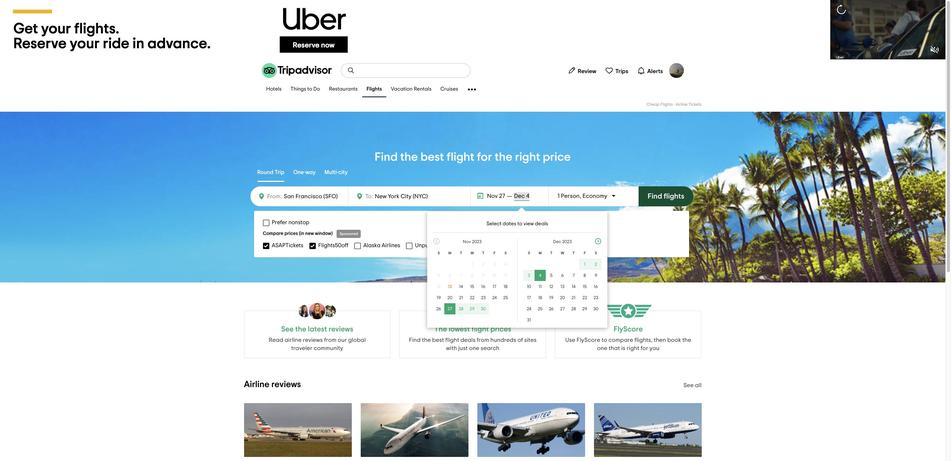 Task type: describe. For each thing, give the bounding box(es) containing it.
f for dec 2023
[[584, 252, 586, 255]]

the for find the best flight for the right price
[[401, 151, 418, 163]]

0 horizontal spatial 27
[[448, 307, 453, 312]]

1 19 from the left
[[437, 296, 441, 300]]

1 14 from the left
[[459, 285, 463, 289]]

with
[[446, 346, 457, 352]]

rentals
[[414, 87, 432, 92]]

2 21 from the left
[[572, 296, 576, 300]]

1 vertical spatial airline
[[244, 381, 270, 390]]

1 vertical spatial 17
[[528, 296, 531, 300]]

flights50off
[[318, 243, 349, 249]]

1 2 from the left
[[483, 262, 485, 267]]

vacation
[[391, 87, 413, 92]]

nov 27
[[487, 193, 506, 199]]

2 19 from the left
[[550, 296, 554, 300]]

one-
[[293, 170, 306, 175]]

flyscore inside use flyscore to compare flights, then book the one that is right for you
[[577, 338, 601, 344]]

all for select all
[[530, 243, 536, 249]]

reviews inside read airline reviews from our global traveler community
[[303, 338, 323, 344]]

2 16 from the left
[[594, 285, 598, 289]]

airline reviews
[[244, 381, 301, 390]]

see all
[[684, 383, 702, 389]]

for you
[[641, 346, 660, 352]]

find flights
[[648, 193, 685, 200]]

2 28 from the left
[[572, 307, 576, 312]]

select all
[[511, 243, 536, 249]]

round trip
[[257, 170, 285, 175]]

(in
[[299, 232, 304, 236]]

hotels link
[[262, 82, 286, 97]]

hotels
[[266, 87, 282, 92]]

2 t from the left
[[483, 252, 485, 255]]

1 horizontal spatial 27
[[499, 193, 506, 199]]

0 vertical spatial 11
[[504, 274, 508, 278]]

find the best flight deals from hundreds of sites with just one search
[[409, 338, 537, 352]]

2 23 from the left
[[594, 296, 599, 300]]

economy
[[583, 193, 608, 199]]

cruises link
[[436, 82, 463, 97]]

2 12 from the left
[[550, 285, 554, 289]]

just
[[459, 346, 468, 352]]

2 14 from the left
[[572, 285, 576, 289]]

nov 2023
[[463, 240, 482, 244]]

way
[[306, 170, 316, 175]]

new
[[305, 232, 314, 236]]

best for deals
[[432, 338, 444, 344]]

s m t w t f s for dec
[[528, 252, 597, 255]]

find for find the best flight for the right price
[[375, 151, 398, 163]]

one search
[[469, 346, 500, 352]]

2 horizontal spatial reviews
[[329, 326, 354, 333]]

things to do link
[[286, 82, 325, 97]]

dates
[[503, 222, 517, 227]]

alerts link
[[635, 63, 666, 78]]

2 9 from the left
[[595, 274, 598, 278]]

window)
[[315, 232, 333, 236]]

to:
[[365, 194, 373, 200]]

use
[[566, 338, 576, 344]]

trips
[[616, 68, 629, 74]]

from:
[[267, 194, 282, 200]]

0 horizontal spatial 4
[[505, 262, 507, 267]]

2 horizontal spatial 1
[[584, 262, 586, 267]]

alaska
[[364, 243, 381, 249]]

s m t w t f s for nov
[[438, 252, 507, 255]]

deals for flight
[[461, 338, 476, 344]]

From where? text field
[[282, 191, 344, 202]]

2 vertical spatial 4
[[539, 274, 542, 278]]

dec 2023
[[554, 240, 572, 244]]

round trip link
[[257, 164, 285, 182]]

1 horizontal spatial 25
[[538, 307, 543, 312]]

2 15 from the left
[[583, 285, 587, 289]]

cheap flights - airline tickets
[[647, 103, 702, 107]]

2 5 from the left
[[550, 274, 553, 278]]

airline reviews link
[[244, 381, 301, 390]]

multi-city
[[325, 170, 348, 175]]

vacation rentals link
[[387, 82, 436, 97]]

1 20 from the left
[[448, 296, 453, 300]]

1 28 from the left
[[459, 307, 464, 312]]

sponsored
[[340, 232, 358, 236]]

2 29 from the left
[[583, 307, 588, 312]]

w for dec
[[561, 252, 565, 255]]

our
[[338, 338, 347, 344]]

one-way
[[293, 170, 316, 175]]

1 person , economy
[[558, 193, 608, 199]]

the lowest flight prices
[[435, 326, 512, 333]]

see for see the latest reviews
[[281, 326, 294, 333]]

1 8 from the left
[[471, 274, 474, 278]]

from inside read airline reviews from our global traveler community
[[324, 338, 337, 344]]

to for use flyscore to compare flights, then book the one that is right for you
[[602, 338, 608, 344]]

all for see all
[[696, 383, 702, 389]]

see the latest reviews
[[281, 326, 354, 333]]

2 horizontal spatial 27
[[561, 307, 565, 312]]

the for find the best flight deals from hundreds of sites with just one search
[[422, 338, 431, 344]]

use flyscore to compare flights, then book the one that is right for you
[[566, 338, 692, 352]]

To where? text field
[[373, 192, 442, 202]]

2 s from the left
[[505, 252, 507, 255]]

deals for view
[[535, 222, 549, 227]]

nov for nov 27
[[487, 193, 498, 199]]

person
[[561, 193, 580, 199]]

2 26 from the left
[[549, 307, 554, 312]]

1 horizontal spatial flyscore
[[614, 326, 643, 333]]

do
[[314, 87, 320, 92]]

unpublishedflight
[[415, 243, 462, 249]]

flights
[[664, 193, 685, 200]]

1 horizontal spatial 18
[[539, 296, 543, 300]]

1 16 from the left
[[482, 285, 486, 289]]

airports
[[525, 220, 545, 226]]

0 horizontal spatial reviews
[[272, 381, 301, 390]]

0 horizontal spatial right
[[515, 151, 541, 163]]

f for nov 2023
[[494, 252, 496, 255]]

1 t from the left
[[460, 252, 462, 255]]

airline
[[285, 338, 302, 344]]

2 13 from the left
[[561, 285, 565, 289]]

include nearby airports
[[485, 220, 545, 226]]

search image
[[347, 67, 355, 74]]

1 horizontal spatial 10
[[527, 285, 532, 289]]

nov for nov 2023
[[463, 240, 471, 244]]

global
[[348, 338, 366, 344]]

multi-
[[325, 170, 339, 175]]

see all link
[[684, 383, 702, 389]]

alerts
[[648, 68, 663, 74]]

things
[[291, 87, 306, 92]]

0 vertical spatial 10
[[493, 274, 497, 278]]

then
[[654, 338, 666, 344]]

0 horizontal spatial 24
[[493, 296, 497, 300]]

review
[[578, 68, 597, 74]]

1 6 from the left
[[449, 274, 452, 278]]

trip
[[275, 170, 285, 175]]

1 15 from the left
[[471, 285, 475, 289]]

things to do
[[291, 87, 320, 92]]

one
[[598, 346, 608, 352]]

1 21 from the left
[[459, 296, 463, 300]]

for
[[477, 151, 493, 163]]

1 horizontal spatial flights
[[661, 103, 673, 107]]

from inside find the best flight deals from hundreds of sites with just one search
[[477, 338, 489, 344]]

dec for dec 4
[[514, 193, 525, 199]]

advertisement region
[[0, 0, 946, 59]]

1 29 from the left
[[470, 307, 475, 312]]

select for select all
[[511, 243, 528, 249]]

the for see the latest reviews
[[295, 326, 307, 333]]

read airline reviews from our global traveler community
[[269, 338, 366, 352]]

1 horizontal spatial 11
[[539, 285, 542, 289]]



Task type: vqa. For each thing, say whether or not it's contained in the screenshot.
"Flights" link
yes



Task type: locate. For each thing, give the bounding box(es) containing it.
1 vertical spatial best
[[432, 338, 444, 344]]

2023 for nov 2023
[[472, 240, 482, 244]]

5
[[438, 274, 440, 278], [550, 274, 553, 278]]

0 vertical spatial 4
[[527, 193, 530, 199]]

w down dec 2023
[[561, 252, 565, 255]]

1 horizontal spatial find
[[409, 338, 421, 344]]

m down unpublishedflight
[[449, 252, 452, 255]]

0 vertical spatial 3
[[494, 262, 496, 267]]

0 horizontal spatial to
[[308, 87, 312, 92]]

2 7 from the left
[[573, 274, 575, 278]]

1 vertical spatial to
[[518, 222, 523, 227]]

28 up use
[[572, 307, 576, 312]]

1 12 from the left
[[437, 285, 441, 289]]

compare
[[263, 232, 284, 236]]

1 m from the left
[[449, 252, 452, 255]]

0 vertical spatial reviews
[[329, 326, 354, 333]]

to
[[308, 87, 312, 92], [518, 222, 523, 227], [602, 338, 608, 344]]

select dates to view deals
[[487, 222, 549, 227]]

one-way link
[[293, 164, 316, 182]]

best inside find the best flight deals from hundreds of sites with just one search
[[432, 338, 444, 344]]

21
[[459, 296, 463, 300], [572, 296, 576, 300]]

prefer nonstop
[[272, 220, 310, 226]]

3 s from the left
[[528, 252, 530, 255]]

1 horizontal spatial 3
[[528, 274, 531, 278]]

book
[[668, 338, 682, 344]]

flyscore up one on the right bottom
[[577, 338, 601, 344]]

review link
[[565, 63, 600, 78]]

1 horizontal spatial 9
[[595, 274, 598, 278]]

11
[[504, 274, 508, 278], [539, 285, 542, 289]]

alaska airlines
[[364, 243, 401, 249]]

0 horizontal spatial 2
[[483, 262, 485, 267]]

3 down select all
[[528, 274, 531, 278]]

s m t w t f s down nov 2023
[[438, 252, 507, 255]]

6
[[449, 274, 452, 278], [562, 274, 564, 278]]

m for nov 2023
[[449, 252, 452, 255]]

dec 4
[[514, 193, 530, 199]]

13
[[448, 285, 452, 289], [561, 285, 565, 289]]

0 horizontal spatial 29
[[470, 307, 475, 312]]

1 vertical spatial flights
[[661, 103, 673, 107]]

0 vertical spatial select
[[487, 222, 502, 227]]

10 up 31
[[527, 285, 532, 289]]

31
[[527, 318, 531, 323]]

0 horizontal spatial 17
[[493, 285, 497, 289]]

30
[[481, 307, 486, 312], [594, 307, 599, 312]]

1 horizontal spatial select
[[511, 243, 528, 249]]

all
[[530, 243, 536, 249], [696, 383, 702, 389]]

1 horizontal spatial 21
[[572, 296, 576, 300]]

1 vertical spatial all
[[696, 383, 702, 389]]

0 vertical spatial 17
[[493, 285, 497, 289]]

the inside use flyscore to compare flights, then book the one that is right for you
[[683, 338, 692, 344]]

select for select dates to view deals
[[487, 222, 502, 227]]

17
[[493, 285, 497, 289], [528, 296, 531, 300]]

28
[[459, 307, 464, 312], [572, 307, 576, 312]]

1 22 from the left
[[470, 296, 475, 300]]

4 s from the left
[[595, 252, 597, 255]]

is
[[622, 346, 626, 352]]

the
[[435, 326, 447, 333]]

flyscore
[[614, 326, 643, 333], [577, 338, 601, 344]]

1 horizontal spatial 17
[[528, 296, 531, 300]]

1 26 from the left
[[437, 307, 442, 312]]

find inside find the best flight deals from hundreds of sites with just one search
[[409, 338, 421, 344]]

s
[[438, 252, 440, 255], [505, 252, 507, 255], [528, 252, 530, 255], [595, 252, 597, 255]]

0 vertical spatial to
[[308, 87, 312, 92]]

to inside use flyscore to compare flights, then book the one that is right for you
[[602, 338, 608, 344]]

see for see all
[[684, 383, 694, 389]]

0 horizontal spatial 15
[[471, 285, 475, 289]]

1 vertical spatial 11
[[539, 285, 542, 289]]

1 from from the left
[[324, 338, 337, 344]]

19
[[437, 296, 441, 300], [550, 296, 554, 300]]

0 horizontal spatial 25
[[504, 296, 508, 300]]

1 horizontal spatial 6
[[562, 274, 564, 278]]

select
[[487, 222, 502, 227], [511, 243, 528, 249]]

0 horizontal spatial 9
[[482, 274, 485, 278]]

tripadvisor image
[[262, 63, 332, 78]]

0 horizontal spatial all
[[530, 243, 536, 249]]

2 m from the left
[[539, 252, 542, 255]]

1 horizontal spatial 2023
[[563, 240, 572, 244]]

0 horizontal spatial deals
[[461, 338, 476, 344]]

10 down ladybug
[[493, 274, 497, 278]]

3 down ladybug
[[494, 262, 496, 267]]

0 horizontal spatial 7
[[460, 274, 463, 278]]

flight for for
[[447, 151, 475, 163]]

1
[[558, 193, 560, 199], [472, 262, 473, 267], [584, 262, 586, 267]]

1 horizontal spatial 23
[[594, 296, 599, 300]]

price
[[543, 151, 571, 163]]

dec for dec 2023
[[554, 240, 562, 244]]

right inside use flyscore to compare flights, then book the one that is right for you
[[627, 346, 640, 352]]

prefer
[[272, 220, 287, 226]]

dec right select all
[[554, 240, 562, 244]]

to left do
[[308, 87, 312, 92]]

flights left the vacation
[[367, 87, 382, 92]]

cruises
[[441, 87, 458, 92]]

1 horizontal spatial 22
[[583, 296, 588, 300]]

25
[[504, 296, 508, 300], [538, 307, 543, 312]]

26
[[437, 307, 442, 312], [549, 307, 554, 312]]

0 horizontal spatial nov
[[463, 240, 471, 244]]

flight inside find the best flight deals from hundreds of sites with just one search
[[446, 338, 459, 344]]

None search field
[[341, 64, 470, 77]]

0 horizontal spatial flights
[[367, 87, 382, 92]]

,
[[580, 193, 582, 199]]

nonstop
[[289, 220, 310, 226]]

0 horizontal spatial airline
[[244, 381, 270, 390]]

vacation rentals
[[391, 87, 432, 92]]

2 s m t w t f s from the left
[[528, 252, 597, 255]]

23
[[481, 296, 486, 300], [594, 296, 599, 300]]

2 2023 from the left
[[563, 240, 572, 244]]

1 horizontal spatial 15
[[583, 285, 587, 289]]

1 horizontal spatial 12
[[550, 285, 554, 289]]

2 22 from the left
[[583, 296, 588, 300]]

m
[[449, 252, 452, 255], [539, 252, 542, 255]]

right right is
[[627, 346, 640, 352]]

find the best flight for the right price
[[375, 151, 571, 163]]

deals up just
[[461, 338, 476, 344]]

find for find flights
[[648, 193, 663, 200]]

2 20 from the left
[[560, 296, 565, 300]]

2 8 from the left
[[584, 274, 586, 278]]

28 up lowest
[[459, 307, 464, 312]]

flights link
[[362, 82, 387, 97]]

2 w from the left
[[561, 252, 565, 255]]

1 vertical spatial 24
[[527, 307, 532, 312]]

20
[[448, 296, 453, 300], [560, 296, 565, 300]]

to left view
[[518, 222, 523, 227]]

city
[[339, 170, 348, 175]]

1 horizontal spatial 1
[[558, 193, 560, 199]]

find for find the best flight deals from hundreds of sites with just one search
[[409, 338, 421, 344]]

include
[[485, 220, 504, 226]]

w
[[471, 252, 474, 255], [561, 252, 565, 255]]

0 vertical spatial 25
[[504, 296, 508, 300]]

lowest
[[449, 326, 470, 333]]

m down airports
[[539, 252, 542, 255]]

2023 for dec 2023
[[563, 240, 572, 244]]

dec
[[514, 193, 525, 199], [554, 240, 562, 244]]

0 horizontal spatial dec
[[514, 193, 525, 199]]

1 30 from the left
[[481, 307, 486, 312]]

flight left for at right
[[447, 151, 475, 163]]

tickets
[[689, 103, 702, 107]]

1 horizontal spatial right
[[627, 346, 640, 352]]

22
[[470, 296, 475, 300], [583, 296, 588, 300]]

0 horizontal spatial 14
[[459, 285, 463, 289]]

24 up flight prices
[[493, 296, 497, 300]]

from up one search
[[477, 338, 489, 344]]

w down nov 2023
[[471, 252, 474, 255]]

1 horizontal spatial all
[[696, 383, 702, 389]]

0 horizontal spatial s m t w t f s
[[438, 252, 507, 255]]

0 horizontal spatial 6
[[449, 274, 452, 278]]

6 down unpublishedflight
[[449, 274, 452, 278]]

2 2 from the left
[[595, 262, 598, 267]]

0 horizontal spatial 10
[[493, 274, 497, 278]]

1 horizontal spatial m
[[539, 252, 542, 255]]

latest
[[308, 326, 327, 333]]

1 5 from the left
[[438, 274, 440, 278]]

2 horizontal spatial to
[[602, 338, 608, 344]]

w for nov
[[471, 252, 474, 255]]

1 horizontal spatial see
[[684, 383, 694, 389]]

cheap
[[647, 103, 660, 107]]

0 horizontal spatial select
[[487, 222, 502, 227]]

6 down dec 2023
[[562, 274, 564, 278]]

0 horizontal spatial 13
[[448, 285, 452, 289]]

0 vertical spatial see
[[281, 326, 294, 333]]

1 2023 from the left
[[472, 240, 482, 244]]

asaptickets
[[272, 243, 304, 249]]

1 horizontal spatial 7
[[573, 274, 575, 278]]

0 horizontal spatial 1
[[472, 262, 473, 267]]

1 vertical spatial flight
[[446, 338, 459, 344]]

1 horizontal spatial 29
[[583, 307, 588, 312]]

1 vertical spatial dec
[[554, 240, 562, 244]]

2 f from the left
[[584, 252, 586, 255]]

restaurants
[[329, 87, 358, 92]]

sites
[[525, 338, 537, 344]]

1 13 from the left
[[448, 285, 452, 289]]

2 30 from the left
[[594, 307, 599, 312]]

27
[[499, 193, 506, 199], [448, 307, 453, 312], [561, 307, 565, 312]]

to for select dates to view deals
[[518, 222, 523, 227]]

1 horizontal spatial s m t w t f s
[[528, 252, 597, 255]]

0 horizontal spatial m
[[449, 252, 452, 255]]

0 horizontal spatial 19
[[437, 296, 441, 300]]

2 6 from the left
[[562, 274, 564, 278]]

m for dec 2023
[[539, 252, 542, 255]]

best for for
[[421, 151, 444, 163]]

1 horizontal spatial reviews
[[303, 338, 323, 344]]

1 vertical spatial 3
[[528, 274, 531, 278]]

0 vertical spatial flights
[[367, 87, 382, 92]]

1 9 from the left
[[482, 274, 485, 278]]

nearby
[[505, 220, 524, 226]]

reviews
[[329, 326, 354, 333], [303, 338, 323, 344], [272, 381, 301, 390]]

0 horizontal spatial 11
[[504, 274, 508, 278]]

from left our
[[324, 338, 337, 344]]

2 from from the left
[[477, 338, 489, 344]]

0 horizontal spatial 28
[[459, 307, 464, 312]]

4 t from the left
[[573, 252, 575, 255]]

0 horizontal spatial w
[[471, 252, 474, 255]]

dec right nov 27
[[514, 193, 525, 199]]

view
[[524, 222, 534, 227]]

0 horizontal spatial 8
[[471, 274, 474, 278]]

nov left ladybug
[[463, 240, 471, 244]]

flight prices
[[472, 326, 512, 333]]

airlines
[[382, 243, 401, 249]]

round
[[257, 170, 274, 175]]

1 horizontal spatial 26
[[549, 307, 554, 312]]

1 vertical spatial flyscore
[[577, 338, 601, 344]]

0 horizontal spatial 3
[[494, 262, 496, 267]]

1 vertical spatial reviews
[[303, 338, 323, 344]]

1 horizontal spatial nov
[[487, 193, 498, 199]]

24 up 31
[[527, 307, 532, 312]]

right left price
[[515, 151, 541, 163]]

deals inside find the best flight deals from hundreds of sites with just one search
[[461, 338, 476, 344]]

s m t w t f s down dec 2023
[[528, 252, 597, 255]]

0 vertical spatial flight
[[447, 151, 475, 163]]

that
[[609, 346, 620, 352]]

1 f from the left
[[494, 252, 496, 255]]

1 horizontal spatial 24
[[527, 307, 532, 312]]

flight
[[447, 151, 475, 163], [446, 338, 459, 344]]

right
[[515, 151, 541, 163], [627, 346, 640, 352]]

best
[[421, 151, 444, 163], [432, 338, 444, 344]]

-
[[674, 103, 675, 107]]

trips link
[[603, 63, 632, 78]]

multi-city link
[[325, 164, 348, 182]]

0 vertical spatial 18
[[504, 285, 508, 289]]

1 vertical spatial 18
[[539, 296, 543, 300]]

0 vertical spatial airline
[[676, 103, 688, 107]]

flight up with
[[446, 338, 459, 344]]

traveler community
[[291, 346, 343, 352]]

of
[[518, 338, 523, 344]]

the inside find the best flight deals from hundreds of sites with just one search
[[422, 338, 431, 344]]

1 vertical spatial nov
[[463, 240, 471, 244]]

1 7 from the left
[[460, 274, 463, 278]]

1 23 from the left
[[481, 296, 486, 300]]

0 horizontal spatial 23
[[481, 296, 486, 300]]

10
[[493, 274, 497, 278], [527, 285, 532, 289]]

flights left -
[[661, 103, 673, 107]]

flights,
[[635, 338, 653, 344]]

flight for deals
[[446, 338, 459, 344]]

0 horizontal spatial 22
[[470, 296, 475, 300]]

0 horizontal spatial flyscore
[[577, 338, 601, 344]]

1 horizontal spatial 5
[[550, 274, 553, 278]]

to up one on the right bottom
[[602, 338, 608, 344]]

1 w from the left
[[471, 252, 474, 255]]

1 vertical spatial 10
[[527, 285, 532, 289]]

select left dates
[[487, 222, 502, 227]]

see
[[281, 326, 294, 333], [684, 383, 694, 389]]

0 horizontal spatial 21
[[459, 296, 463, 300]]

select down select dates to view deals on the top
[[511, 243, 528, 249]]

nov up include
[[487, 193, 498, 199]]

1 s m t w t f s from the left
[[438, 252, 507, 255]]

1 horizontal spatial 16
[[594, 285, 598, 289]]

15
[[471, 285, 475, 289], [583, 285, 587, 289]]

14
[[459, 285, 463, 289], [572, 285, 576, 289]]

s m t w t f s
[[438, 252, 507, 255], [528, 252, 597, 255]]

3 t from the left
[[551, 252, 553, 255]]

restaurants link
[[325, 82, 362, 97]]

deals right view
[[535, 222, 549, 227]]

1 horizontal spatial airline
[[676, 103, 688, 107]]

profile picture image
[[669, 63, 684, 78]]

find inside button
[[648, 193, 663, 200]]

read
[[269, 338, 283, 344]]

find flights button
[[639, 187, 694, 207]]

1 s from the left
[[438, 252, 440, 255]]

0 horizontal spatial see
[[281, 326, 294, 333]]

0 horizontal spatial find
[[375, 151, 398, 163]]

hundreds
[[491, 338, 517, 344]]

flyscore up compare
[[614, 326, 643, 333]]



